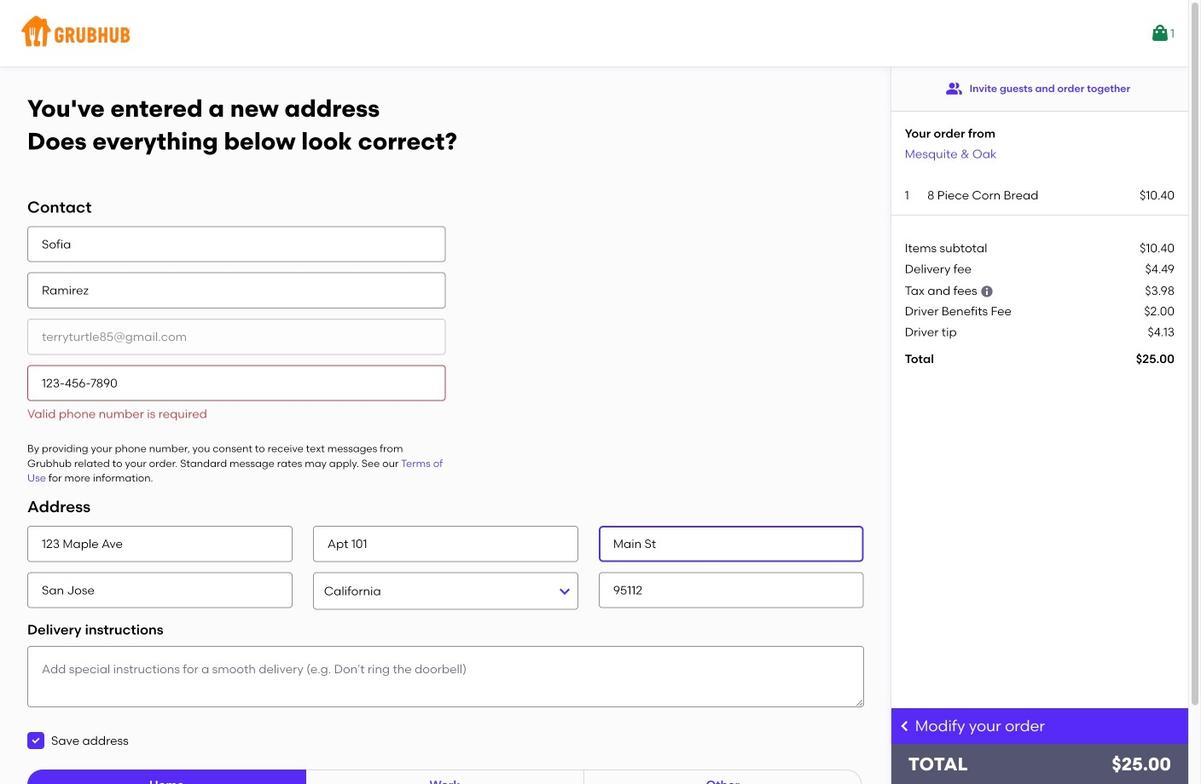 Task type: locate. For each thing, give the bounding box(es) containing it.
1 horizontal spatial svg image
[[980, 285, 994, 298]]

1 vertical spatial svg image
[[31, 736, 41, 746]]

people icon image
[[946, 80, 963, 97]]

Last name text field
[[27, 273, 446, 309]]

svg image
[[980, 285, 994, 298], [31, 736, 41, 746]]

Address 2 text field
[[313, 526, 578, 563]]

main navigation navigation
[[0, 0, 1188, 67]]

Zip text field
[[599, 573, 864, 609]]

alert
[[27, 407, 207, 422]]

Add special instructions for a smooth delivery (e.g. Don't ring the doorbell) text field
[[27, 647, 864, 708]]

Email email field
[[27, 319, 446, 355]]

0 horizontal spatial svg image
[[31, 736, 41, 746]]



Task type: describe. For each thing, give the bounding box(es) containing it.
Address 1 text field
[[27, 526, 293, 563]]

Phone telephone field
[[27, 365, 446, 401]]

First name text field
[[27, 226, 446, 263]]

Cross street text field
[[599, 526, 864, 563]]

0 vertical spatial svg image
[[980, 285, 994, 298]]

City text field
[[27, 573, 293, 609]]

svg image
[[898, 720, 912, 734]]



Task type: vqa. For each thing, say whether or not it's contained in the screenshot.
"City" TEXT BOX
yes



